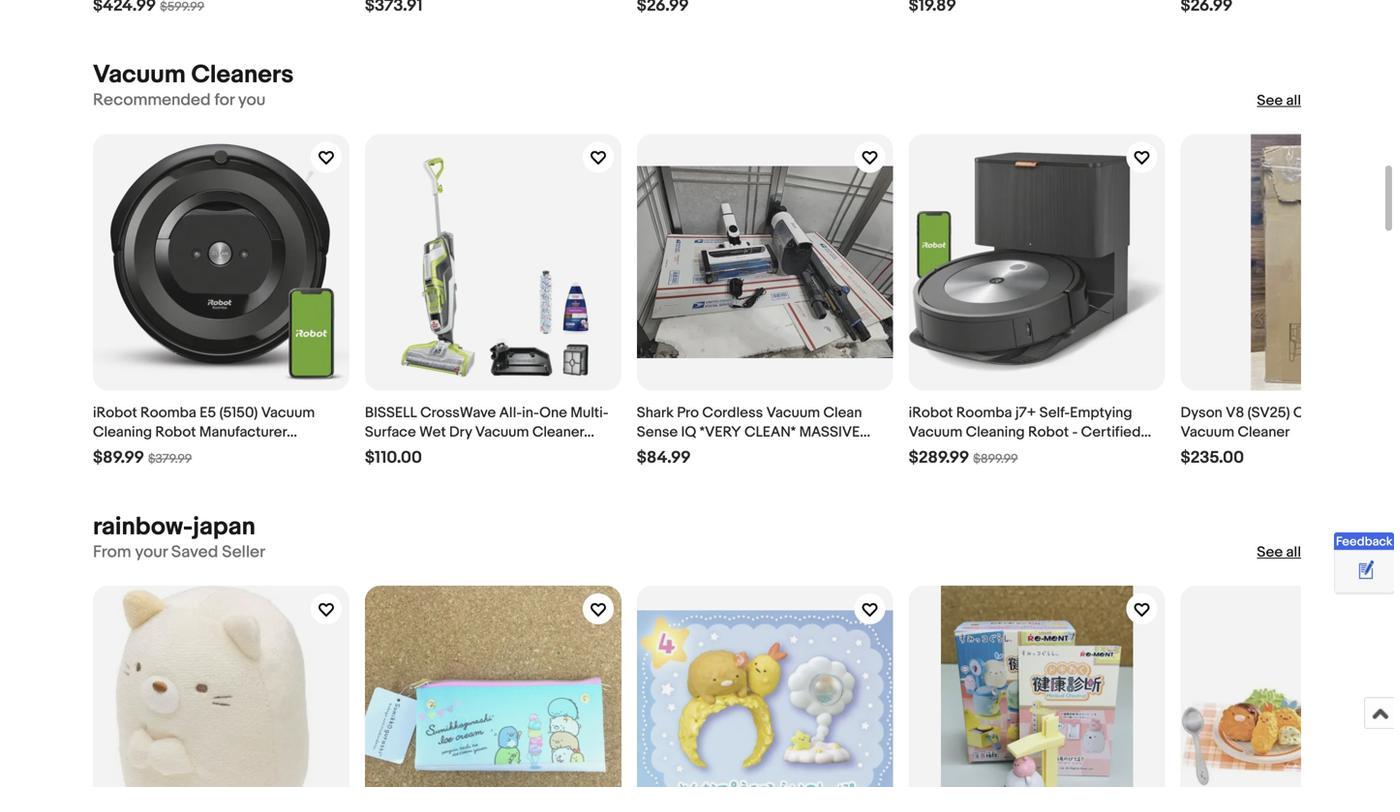 Task type: describe. For each thing, give the bounding box(es) containing it.
irobot roomba e5 (5150) vacuum cleaning robot manufacturer certified refurbished
[[93, 404, 315, 460]]

vacuum cleaners link
[[93, 60, 294, 90]]

$89.99 text field
[[93, 448, 144, 468]]

roomba for $289.99
[[957, 404, 1013, 422]]

v8
[[1226, 404, 1245, 422]]

refurbished
[[156, 443, 237, 460]]

dyson v8 (sv25) origin cordless $235.00
[[1181, 404, 1395, 468]]

$199
[[703, 443, 733, 460]]

vacuum inside irobot roomba j7+ self-emptying vacuum cleaning robot - certified refurbished!
[[909, 424, 963, 441]]

previous price $899.99 text field
[[974, 452, 1019, 467]]

vacuum cleaners
[[93, 60, 294, 90]]

$89.99
[[93, 448, 144, 468]]

one
[[540, 404, 568, 422]]

see for vacuum cleaners
[[1258, 92, 1284, 109]]

rainbow-japan
[[93, 512, 256, 542]]

for
[[215, 90, 235, 111]]

cordless inside shark pro cordless vacuum clean sense iq *very clean* massive suction $199 msrp
[[703, 404, 763, 422]]

msrp
[[736, 443, 775, 460]]

vacuum inside bissell crosswave all-in-one multi- surface wet dry vacuum cleaner 1785a
[[475, 424, 529, 441]]

previous price $599.99 text field
[[160, 0, 205, 15]]

crosswave
[[420, 404, 496, 422]]

sense
[[637, 424, 678, 441]]

$899.99
[[974, 452, 1019, 467]]

iq
[[681, 424, 697, 441]]

(sv25)
[[1248, 404, 1291, 422]]

recommended
[[93, 90, 211, 111]]

$110.00
[[365, 448, 422, 468]]

see all for cleaners
[[1258, 92, 1302, 109]]

vacuum inside irobot roomba e5 (5150) vacuum cleaning robot manufacturer certified refurbished
[[261, 404, 315, 422]]

all-
[[499, 404, 522, 422]]

e5
[[200, 404, 216, 422]]

rainbow-japan link
[[93, 512, 256, 542]]

dry
[[449, 424, 472, 441]]

$235.00
[[1181, 448, 1245, 468]]

irobot for $89.99
[[93, 404, 137, 422]]

1785a
[[365, 443, 402, 460]]

*very
[[700, 424, 742, 441]]

cleaners
[[191, 60, 294, 90]]

$89.99 $379.99
[[93, 448, 192, 468]]

$289.99 text field
[[909, 448, 970, 468]]

-
[[1073, 424, 1078, 441]]

manufacturer
[[199, 424, 287, 441]]

all for japan
[[1287, 544, 1302, 562]]

rainbow-
[[93, 512, 193, 542]]

you
[[238, 90, 266, 111]]

certified inside irobot roomba e5 (5150) vacuum cleaning robot manufacturer certified refurbished
[[93, 443, 153, 460]]

saved
[[171, 542, 218, 563]]

$289.99
[[909, 448, 970, 468]]

shark
[[637, 404, 674, 422]]

previous price $379.99 text field
[[148, 452, 192, 467]]

$379.99
[[148, 452, 192, 467]]

see all link for cleaners
[[1258, 91, 1302, 110]]

cleaning inside irobot roomba j7+ self-emptying vacuum cleaning robot - certified refurbished!
[[966, 424, 1025, 441]]

emptying
[[1070, 404, 1133, 422]]

cordless inside dyson v8 (sv25) origin cordless $235.00
[[1338, 404, 1395, 422]]

see for rainbow-japan
[[1258, 544, 1284, 562]]



Task type: locate. For each thing, give the bounding box(es) containing it.
roomba left the j7+
[[957, 404, 1013, 422]]

$84.99 text field
[[637, 448, 691, 468]]

2 all from the top
[[1287, 544, 1302, 562]]

roomba left e5
[[140, 404, 196, 422]]

2 roomba from the left
[[957, 404, 1013, 422]]

from your saved seller
[[93, 542, 265, 563]]

0 vertical spatial certified
[[1082, 424, 1141, 441]]

1 horizontal spatial cleaning
[[966, 424, 1025, 441]]

from
[[93, 542, 131, 563]]

see all for japan
[[1258, 544, 1302, 562]]

irobot
[[93, 404, 137, 422], [909, 404, 953, 422]]

2 see all link from the top
[[1258, 543, 1302, 562]]

robot inside irobot roomba e5 (5150) vacuum cleaning robot manufacturer certified refurbished
[[155, 424, 196, 441]]

1 roomba from the left
[[140, 404, 196, 422]]

1 vertical spatial certified
[[93, 443, 153, 460]]

recommended for you
[[93, 90, 266, 111]]

bissell
[[365, 404, 417, 422]]

wet
[[420, 424, 446, 441]]

irobot up $89.99
[[93, 404, 137, 422]]

1 horizontal spatial certified
[[1082, 424, 1141, 441]]

dyson
[[1181, 404, 1223, 422]]

cleaning inside irobot roomba e5 (5150) vacuum cleaning robot manufacturer certified refurbished
[[93, 424, 152, 441]]

roomba for $89.99
[[140, 404, 196, 422]]

0 horizontal spatial robot
[[155, 424, 196, 441]]

j7+
[[1016, 404, 1037, 422]]

1 vertical spatial see all link
[[1258, 543, 1302, 562]]

all
[[1287, 92, 1302, 109], [1287, 544, 1302, 562]]

vacuum inside shark pro cordless vacuum clean sense iq *very clean* massive suction $199 msrp
[[767, 404, 821, 422]]

robot
[[155, 424, 196, 441], [1029, 424, 1069, 441]]

shark pro cordless vacuum clean sense iq *very clean* massive suction $199 msrp
[[637, 404, 863, 460]]

$110.00 text field
[[365, 448, 422, 468]]

from your saved seller element
[[93, 542, 265, 563]]

cordless
[[703, 404, 763, 422], [1338, 404, 1395, 422]]

certified
[[1082, 424, 1141, 441], [93, 443, 153, 460]]

see
[[1258, 92, 1284, 109], [1258, 544, 1284, 562]]

(5150)
[[219, 404, 258, 422]]

cordless up *very
[[703, 404, 763, 422]]

all for cleaners
[[1287, 92, 1302, 109]]

cleaning
[[93, 424, 152, 441], [966, 424, 1025, 441]]

cleaner
[[533, 424, 584, 441]]

robot inside irobot roomba j7+ self-emptying vacuum cleaning robot - certified refurbished!
[[1029, 424, 1069, 441]]

None text field
[[365, 0, 423, 16], [637, 0, 689, 16], [1181, 0, 1233, 16], [365, 0, 423, 16], [637, 0, 689, 16], [1181, 0, 1233, 16]]

0 horizontal spatial cordless
[[703, 404, 763, 422]]

0 vertical spatial all
[[1287, 92, 1302, 109]]

1 all from the top
[[1287, 92, 1302, 109]]

1 vertical spatial see all
[[1258, 544, 1302, 562]]

cleaning up $89.99 text box
[[93, 424, 152, 441]]

1 horizontal spatial irobot
[[909, 404, 953, 422]]

multi-
[[571, 404, 609, 422]]

japan
[[193, 512, 256, 542]]

2 cordless from the left
[[1338, 404, 1395, 422]]

1 see from the top
[[1258, 92, 1284, 109]]

cordless right origin
[[1338, 404, 1395, 422]]

1 horizontal spatial cordless
[[1338, 404, 1395, 422]]

1 see all from the top
[[1258, 92, 1302, 109]]

2 robot from the left
[[1029, 424, 1069, 441]]

massive
[[800, 424, 860, 441]]

your
[[135, 542, 168, 563]]

cleaning up previous price $899.99 text box
[[966, 424, 1025, 441]]

recommended for you element
[[93, 90, 266, 111]]

1 robot from the left
[[155, 424, 196, 441]]

2 irobot from the left
[[909, 404, 953, 422]]

irobot up refurbished!
[[909, 404, 953, 422]]

roomba inside irobot roomba j7+ self-emptying vacuum cleaning robot - certified refurbished!
[[957, 404, 1013, 422]]

1 cordless from the left
[[703, 404, 763, 422]]

1 horizontal spatial roomba
[[957, 404, 1013, 422]]

roomba inside irobot roomba e5 (5150) vacuum cleaning robot manufacturer certified refurbished
[[140, 404, 196, 422]]

$84.99
[[637, 448, 691, 468]]

2 cleaning from the left
[[966, 424, 1025, 441]]

in-
[[522, 404, 540, 422]]

0 horizontal spatial certified
[[93, 443, 153, 460]]

None text field
[[93, 0, 156, 16], [909, 0, 957, 16], [93, 0, 156, 16], [909, 0, 957, 16]]

vacuum
[[93, 60, 186, 90], [261, 404, 315, 422], [767, 404, 821, 422], [475, 424, 529, 441], [909, 424, 963, 441]]

robot down the self- at the bottom right
[[1029, 424, 1069, 441]]

1 horizontal spatial robot
[[1029, 424, 1069, 441]]

irobot inside irobot roomba j7+ self-emptying vacuum cleaning robot - certified refurbished!
[[909, 404, 953, 422]]

refurbished!
[[909, 443, 994, 460]]

seller
[[222, 542, 265, 563]]

suction
[[637, 443, 699, 460]]

1 vertical spatial see
[[1258, 544, 1284, 562]]

see all
[[1258, 92, 1302, 109], [1258, 544, 1302, 562]]

1 see all link from the top
[[1258, 91, 1302, 110]]

see all link for japan
[[1258, 543, 1302, 562]]

1 cleaning from the left
[[93, 424, 152, 441]]

$235.00 text field
[[1181, 448, 1245, 468]]

roomba
[[140, 404, 196, 422], [957, 404, 1013, 422]]

origin
[[1294, 404, 1335, 422]]

feedback
[[1337, 535, 1393, 550]]

0 horizontal spatial irobot
[[93, 404, 137, 422]]

irobot inside irobot roomba e5 (5150) vacuum cleaning robot manufacturer certified refurbished
[[93, 404, 137, 422]]

0 horizontal spatial roomba
[[140, 404, 196, 422]]

0 vertical spatial see all
[[1258, 92, 1302, 109]]

pro
[[677, 404, 699, 422]]

surface
[[365, 424, 416, 441]]

1 vertical spatial all
[[1287, 544, 1302, 562]]

irobot roomba j7+ self-emptying vacuum cleaning robot - certified refurbished!
[[909, 404, 1141, 460]]

2 see all from the top
[[1258, 544, 1302, 562]]

bissell crosswave all-in-one multi- surface wet dry vacuum cleaner 1785a
[[365, 404, 609, 460]]

0 vertical spatial see all link
[[1258, 91, 1302, 110]]

1 irobot from the left
[[93, 404, 137, 422]]

see all link
[[1258, 91, 1302, 110], [1258, 543, 1302, 562]]

irobot for $289.99
[[909, 404, 953, 422]]

0 horizontal spatial cleaning
[[93, 424, 152, 441]]

2 see from the top
[[1258, 544, 1284, 562]]

clean*
[[745, 424, 796, 441]]

0 vertical spatial see
[[1258, 92, 1284, 109]]

self-
[[1040, 404, 1070, 422]]

$289.99 $899.99
[[909, 448, 1019, 468]]

robot up $379.99
[[155, 424, 196, 441]]

certified inside irobot roomba j7+ self-emptying vacuum cleaning robot - certified refurbished!
[[1082, 424, 1141, 441]]

clean
[[824, 404, 863, 422]]



Task type: vqa. For each thing, say whether or not it's contained in the screenshot.
'sense'
yes



